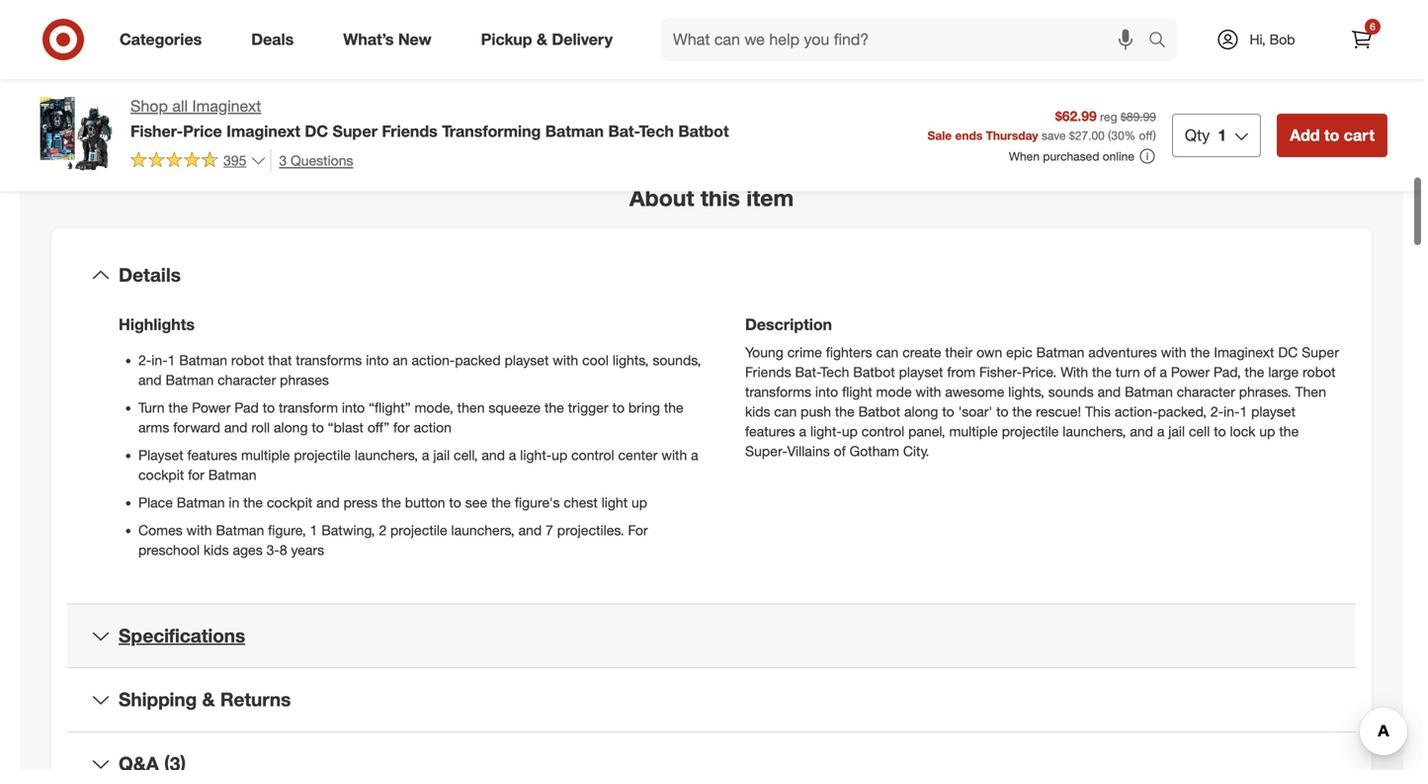 Task type: locate. For each thing, give the bounding box(es) containing it.
the right see
[[491, 494, 511, 511]]

fisher-
[[130, 121, 183, 141], [980, 363, 1022, 381]]

1 horizontal spatial power
[[1171, 363, 1210, 381]]

1 vertical spatial light-
[[520, 446, 552, 464]]

robot
[[231, 351, 264, 369], [1303, 363, 1336, 381]]

2 horizontal spatial into
[[815, 383, 838, 400]]

hi,
[[1250, 31, 1266, 48]]

0 horizontal spatial friends
[[382, 121, 438, 141]]

0 horizontal spatial bat-
[[608, 121, 639, 141]]

into up 'push'
[[815, 383, 838, 400]]

action- right an
[[412, 351, 455, 369]]

action- inside description young crime fighters can create their own epic batman adventures with the imaginext dc super friends bat-tech batbot playset from fisher-price. with the turn of a power pad, the large robot transforms into flight mode with awesome lights, sounds and batman character phrases. then kids can push the batbot along to 'soar' to the rescue! this action-packed, 2-in-1 playset features a light-up control panel, multiple projectile launchers, and a jail cell to lock up the super-villains of gotham city.
[[1115, 403, 1158, 420]]

bob
[[1270, 31, 1295, 48]]

and up turn
[[138, 371, 162, 388]]

batman left in
[[177, 494, 225, 511]]

specifications
[[119, 624, 245, 647]]

into inside 2-in-1 batman robot that transforms into an action-packed playset with cool lights, sounds, and batman character phrases
[[366, 351, 389, 369]]

super up then
[[1302, 343, 1339, 361]]

%
[[1125, 128, 1136, 143]]

1 vertical spatial features
[[187, 446, 237, 464]]

and
[[138, 371, 162, 388], [1098, 383, 1121, 400], [224, 419, 248, 436], [1130, 422, 1154, 440], [482, 446, 505, 464], [316, 494, 340, 511], [519, 521, 542, 539]]

1 vertical spatial launchers,
[[355, 446, 418, 464]]

and left cell
[[1130, 422, 1154, 440]]

light- down 'push'
[[811, 422, 842, 440]]

0 vertical spatial cockpit
[[138, 466, 184, 483]]

with right "mode"
[[916, 383, 942, 400]]

for down '"flight"'
[[393, 419, 410, 436]]

playset right packed
[[505, 351, 549, 369]]

transforms inside description young crime fighters can create their own epic batman adventures with the imaginext dc super friends bat-tech batbot playset from fisher-price. with the turn of a power pad, the large robot transforms into flight mode with awesome lights, sounds and batman character phrases. then kids can push the batbot along to 'soar' to the rescue! this action-packed, 2-in-1 playset features a light-up control panel, multiple projectile launchers, and a jail cell to lock up the super-villains of gotham city.
[[745, 383, 812, 400]]

and right cell,
[[482, 446, 505, 464]]

to right cell
[[1214, 422, 1226, 440]]

in-
[[151, 351, 168, 369], [1224, 403, 1240, 420]]

arms
[[138, 419, 169, 436]]

for
[[393, 419, 410, 436], [188, 466, 204, 483]]

lights, down price.
[[1009, 383, 1045, 400]]

$89.99
[[1121, 109, 1156, 124]]

0 vertical spatial &
[[537, 30, 548, 49]]

(
[[1108, 128, 1112, 143]]

hi, bob
[[1250, 31, 1295, 48]]

0 horizontal spatial kids
[[204, 541, 229, 558]]

fighters
[[826, 343, 872, 361]]

1 horizontal spatial can
[[876, 343, 899, 361]]

gotham
[[850, 442, 899, 460]]

1 horizontal spatial control
[[862, 422, 905, 440]]

along inside turn the power pad to transform into "flight" mode, then squeeze the trigger to bring the arms forward and roll along to "blast off" for action
[[274, 419, 308, 436]]

villains
[[787, 442, 830, 460]]

projectile down button
[[390, 521, 447, 539]]

for inside turn the power pad to transform into "flight" mode, then squeeze the trigger to bring the arms forward and roll along to "blast off" for action
[[393, 419, 410, 436]]

1 vertical spatial kids
[[204, 541, 229, 558]]

0 vertical spatial for
[[393, 419, 410, 436]]

turn
[[1116, 363, 1140, 381]]

of right villains
[[834, 442, 846, 460]]

1 vertical spatial lights,
[[1009, 383, 1045, 400]]

0 horizontal spatial playset
[[505, 351, 549, 369]]

dc up large
[[1279, 343, 1298, 361]]

panel,
[[909, 422, 946, 440]]

into inside description young crime fighters can create their own epic batman adventures with the imaginext dc super friends bat-tech batbot playset from fisher-price. with the turn of a power pad, the large robot transforms into flight mode with awesome lights, sounds and batman character phrases. then kids can push the batbot along to 'soar' to the rescue! this action-packed, 2-in-1 playset features a light-up control panel, multiple projectile launchers, and a jail cell to lock up the super-villains of gotham city.
[[815, 383, 838, 400]]

and down pad
[[224, 419, 248, 436]]

in- down highlights
[[151, 351, 168, 369]]

power up the forward
[[192, 399, 231, 416]]

to up roll
[[263, 399, 275, 416]]

kids left ages
[[204, 541, 229, 558]]

1 vertical spatial 2-
[[1211, 403, 1224, 420]]

1 horizontal spatial super
[[1302, 343, 1339, 361]]

0 horizontal spatial multiple
[[241, 446, 290, 464]]

control inside the playset features multiple projectile launchers, a jail cell, and a light-up control center with a cockpit for batman
[[572, 446, 614, 464]]

1 horizontal spatial into
[[366, 351, 389, 369]]

power left pad,
[[1171, 363, 1210, 381]]

0 horizontal spatial light-
[[520, 446, 552, 464]]

bat- up about
[[608, 121, 639, 141]]

0 horizontal spatial along
[[274, 419, 308, 436]]

1 vertical spatial super
[[1302, 343, 1339, 361]]

control inside description young crime fighters can create their own epic batman adventures with the imaginext dc super friends bat-tech batbot playset from fisher-price. with the turn of a power pad, the large robot transforms into flight mode with awesome lights, sounds and batman character phrases. then kids can push the batbot along to 'soar' to the rescue! this action-packed, 2-in-1 playset features a light-up control panel, multiple projectile launchers, and a jail cell to lock up the super-villains of gotham city.
[[862, 422, 905, 440]]

$62.99 reg $89.99 sale ends thursday save $ 27.00 ( 30 % off )
[[928, 107, 1156, 143]]

projectile down rescue!
[[1002, 422, 1059, 440]]

along up panel,
[[904, 403, 939, 420]]

fisher- inside shop all imaginext fisher-price imaginext dc super friends transforming batman bat-tech batbot
[[130, 121, 183, 141]]

0 horizontal spatial robot
[[231, 351, 264, 369]]

projectile inside the playset features multiple projectile launchers, a jail cell, and a light-up control center with a cockpit for batman
[[294, 446, 351, 464]]

1 horizontal spatial projectile
[[390, 521, 447, 539]]

with inside comes with batman figure, 1 batwing, 2 projectile launchers, and 7 projectiles. for preschool kids ages 3-8 years
[[186, 521, 212, 539]]

transform
[[279, 399, 338, 416]]

1 inside description young crime fighters can create their own epic batman adventures with the imaginext dc super friends bat-tech batbot playset from fisher-price. with the turn of a power pad, the large robot transforms into flight mode with awesome lights, sounds and batman character phrases. then kids can push the batbot along to 'soar' to the rescue! this action-packed, 2-in-1 playset features a light-up control panel, multiple projectile launchers, and a jail cell to lock up the super-villains of gotham city.
[[1240, 403, 1248, 420]]

description young crime fighters can create their own epic batman adventures with the imaginext dc super friends bat-tech batbot playset from fisher-price. with the turn of a power pad, the large robot transforms into flight mode with awesome lights, sounds and batman character phrases. then kids can push the batbot along to 'soar' to the rescue! this action-packed, 2-in-1 playset features a light-up control panel, multiple projectile launchers, and a jail cell to lock up the super-villains of gotham city.
[[745, 315, 1339, 460]]

transforms down young at the right top of page
[[745, 383, 812, 400]]

kids
[[745, 403, 771, 420], [204, 541, 229, 558]]

cockpit up figure,
[[267, 494, 313, 511]]

launchers, down 'this'
[[1063, 422, 1126, 440]]

this
[[1085, 403, 1111, 420]]

can left 'push'
[[774, 403, 797, 420]]

playset down create
[[899, 363, 943, 381]]

dc up 3 questions
[[305, 121, 328, 141]]

multiple down 'soar' on the right of page
[[949, 422, 998, 440]]

features up super-
[[745, 422, 795, 440]]

add
[[1290, 125, 1320, 145]]

to down transform
[[312, 419, 324, 436]]

launchers, down see
[[451, 521, 515, 539]]

the left turn
[[1092, 363, 1112, 381]]

own
[[977, 343, 1003, 361]]

super-
[[745, 442, 788, 460]]

shipping
[[119, 688, 197, 711]]

can left create
[[876, 343, 899, 361]]

robot inside 2-in-1 batman robot that transforms into an action-packed playset with cool lights, sounds, and batman character phrases
[[231, 351, 264, 369]]

1 horizontal spatial robot
[[1303, 363, 1336, 381]]

can
[[876, 343, 899, 361], [774, 403, 797, 420]]

robot up then
[[1303, 363, 1336, 381]]

when
[[1009, 149, 1040, 164]]

0 vertical spatial super
[[333, 121, 378, 141]]

tech inside shop all imaginext fisher-price imaginext dc super friends transforming batman bat-tech batbot
[[639, 121, 674, 141]]

price
[[183, 121, 222, 141]]

multiple inside description young crime fighters can create their own epic batman adventures with the imaginext dc super friends bat-tech batbot playset from fisher-price. with the turn of a power pad, the large robot transforms into flight mode with awesome lights, sounds and batman character phrases. then kids can push the batbot along to 'soar' to the rescue! this action-packed, 2-in-1 playset features a light-up control panel, multiple projectile launchers, and a jail cell to lock up the super-villains of gotham city.
[[949, 422, 998, 440]]

fisher-price imaginext dc super friends transforming batman bat-tech batbot, 6 of 8 image
[[370, 0, 688, 77]]

then
[[1296, 383, 1327, 400]]

2-in-1 batman robot that transforms into an action-packed playset with cool lights, sounds, and batman character phrases
[[138, 351, 701, 388]]

and left 7
[[519, 521, 542, 539]]

up up the "chest"
[[552, 446, 568, 464]]

0 vertical spatial light-
[[811, 422, 842, 440]]

tech inside description young crime fighters can create their own epic batman adventures with the imaginext dc super friends bat-tech batbot playset from fisher-price. with the turn of a power pad, the large robot transforms into flight mode with awesome lights, sounds and batman character phrases. then kids can push the batbot along to 'soar' to the rescue! this action-packed, 2-in-1 playset features a light-up control panel, multiple projectile launchers, and a jail cell to lock up the super-villains of gotham city.
[[821, 363, 850, 381]]

1 horizontal spatial features
[[745, 422, 795, 440]]

lights, right cool
[[613, 351, 649, 369]]

light- up figure's
[[520, 446, 552, 464]]

0 horizontal spatial super
[[333, 121, 378, 141]]

2 vertical spatial batbot
[[859, 403, 901, 420]]

0 vertical spatial imaginext
[[192, 96, 261, 116]]

1 horizontal spatial tech
[[821, 363, 850, 381]]

what's new link
[[326, 18, 456, 61]]

2 horizontal spatial launchers,
[[1063, 422, 1126, 440]]

multiple
[[949, 422, 998, 440], [241, 446, 290, 464]]

$62.99
[[1056, 107, 1097, 124]]

a up villains
[[799, 422, 807, 440]]

turn
[[138, 399, 165, 416]]

lights, inside 2-in-1 batman robot that transforms into an action-packed playset with cool lights, sounds, and batman character phrases
[[613, 351, 649, 369]]

0 horizontal spatial character
[[218, 371, 276, 388]]

purchased
[[1043, 149, 1100, 164]]

1 horizontal spatial character
[[1177, 383, 1236, 400]]

0 vertical spatial tech
[[639, 121, 674, 141]]

1 horizontal spatial bat-
[[795, 363, 821, 381]]

imaginext up the 3
[[227, 121, 300, 141]]

with left cool
[[553, 351, 578, 369]]

transforms
[[296, 351, 362, 369], [745, 383, 812, 400]]

0 vertical spatial bat-
[[608, 121, 639, 141]]

features
[[745, 422, 795, 440], [187, 446, 237, 464]]

0 vertical spatial 2-
[[138, 351, 151, 369]]

0 horizontal spatial can
[[774, 403, 797, 420]]

with right center at the left of page
[[662, 446, 687, 464]]

1 horizontal spatial &
[[537, 30, 548, 49]]

off"
[[368, 419, 390, 436]]

batbot up flight at the right
[[853, 363, 895, 381]]

multiple down roll
[[241, 446, 290, 464]]

and up 'this'
[[1098, 383, 1121, 400]]

1 horizontal spatial of
[[1144, 363, 1156, 381]]

0 horizontal spatial projectile
[[294, 446, 351, 464]]

"blast
[[328, 419, 364, 436]]

playset
[[505, 351, 549, 369], [899, 363, 943, 381], [1252, 403, 1296, 420]]

1 horizontal spatial in-
[[1224, 403, 1240, 420]]

0 vertical spatial multiple
[[949, 422, 998, 440]]

2 vertical spatial projectile
[[390, 521, 447, 539]]

1 horizontal spatial friends
[[745, 363, 791, 381]]

into up "blast
[[342, 399, 365, 416]]

cockpit down playset
[[138, 466, 184, 483]]

qty
[[1185, 125, 1210, 145]]

1 up years
[[310, 521, 318, 539]]

2- right packed,
[[1211, 403, 1224, 420]]

cool
[[582, 351, 609, 369]]

super
[[333, 121, 378, 141], [1302, 343, 1339, 361]]

1 horizontal spatial along
[[904, 403, 939, 420]]

1 vertical spatial power
[[192, 399, 231, 416]]

fisher-price imaginext dc super friends transforming batman bat-tech batbot, 5 of 8 image
[[36, 0, 354, 77]]

in- inside description young crime fighters can create their own epic batman adventures with the imaginext dc super friends bat-tech batbot playset from fisher-price. with the turn of a power pad, the large robot transforms into flight mode with awesome lights, sounds and batman character phrases. then kids can push the batbot along to 'soar' to the rescue! this action-packed, 2-in-1 playset features a light-up control panel, multiple projectile launchers, and a jail cell to lock up the super-villains of gotham city.
[[1224, 403, 1240, 420]]

light- inside description young crime fighters can create their own epic batman adventures with the imaginext dc super friends bat-tech batbot playset from fisher-price. with the turn of a power pad, the large robot transforms into flight mode with awesome lights, sounds and batman character phrases. then kids can push the batbot along to 'soar' to the rescue! this action-packed, 2-in-1 playset features a light-up control panel, multiple projectile launchers, and a jail cell to lock up the super-villains of gotham city.
[[811, 422, 842, 440]]

0 vertical spatial of
[[1144, 363, 1156, 381]]

preschool
[[138, 541, 200, 558]]

super up questions
[[333, 121, 378, 141]]

1 vertical spatial transforms
[[745, 383, 812, 400]]

1 horizontal spatial fisher-
[[980, 363, 1022, 381]]

search
[[1140, 32, 1187, 51]]

0 vertical spatial transforms
[[296, 351, 362, 369]]

projectile down "blast
[[294, 446, 351, 464]]

imaginext
[[192, 96, 261, 116], [227, 121, 300, 141], [1214, 343, 1275, 361]]

1 vertical spatial dc
[[1279, 343, 1298, 361]]

0 horizontal spatial for
[[188, 466, 204, 483]]

0 vertical spatial in-
[[151, 351, 168, 369]]

1 vertical spatial friends
[[745, 363, 791, 381]]

0 horizontal spatial features
[[187, 446, 237, 464]]

in
[[229, 494, 240, 511]]

with inside the playset features multiple projectile launchers, a jail cell, and a light-up control center with a cockpit for batman
[[662, 446, 687, 464]]

1 horizontal spatial launchers,
[[451, 521, 515, 539]]

tech up about
[[639, 121, 674, 141]]

& inside dropdown button
[[202, 688, 215, 711]]

robot left that
[[231, 351, 264, 369]]

into left an
[[366, 351, 389, 369]]

1 horizontal spatial lights,
[[1009, 383, 1045, 400]]

jail down packed,
[[1169, 422, 1185, 440]]

super inside shop all imaginext fisher-price imaginext dc super friends transforming batman bat-tech batbot
[[333, 121, 378, 141]]

sale
[[928, 128, 952, 143]]

what's new
[[343, 30, 432, 49]]

395
[[223, 152, 246, 169]]

imaginext inside description young crime fighters can create their own epic batman adventures with the imaginext dc super friends bat-tech batbot playset from fisher-price. with the turn of a power pad, the large robot transforms into flight mode with awesome lights, sounds and batman character phrases. then kids can push the batbot along to 'soar' to the rescue! this action-packed, 2-in-1 playset features a light-up control panel, multiple projectile launchers, and a jail cell to lock up the super-villains of gotham city.
[[1214, 343, 1275, 361]]

features inside the playset features multiple projectile launchers, a jail cell, and a light-up control center with a cockpit for batman
[[187, 446, 237, 464]]

playset features multiple projectile launchers, a jail cell, and a light-up control center with a cockpit for batman
[[138, 446, 699, 483]]

thursday
[[986, 128, 1039, 143]]

light
[[602, 494, 628, 511]]

the
[[1191, 343, 1210, 361], [1092, 363, 1112, 381], [1245, 363, 1265, 381], [168, 399, 188, 416], [545, 399, 564, 416], [664, 399, 684, 416], [835, 403, 855, 420], [1013, 403, 1032, 420], [1280, 422, 1299, 440], [243, 494, 263, 511], [382, 494, 401, 511], [491, 494, 511, 511]]

)
[[1153, 128, 1156, 143]]

1 vertical spatial control
[[572, 446, 614, 464]]

batbot inside shop all imaginext fisher-price imaginext dc super friends transforming batman bat-tech batbot
[[678, 121, 729, 141]]

light- inside the playset features multiple projectile launchers, a jail cell, and a light-up control center with a cockpit for batman
[[520, 446, 552, 464]]

kids up super-
[[745, 403, 771, 420]]

features down the forward
[[187, 446, 237, 464]]

image of fisher-price imaginext dc super friends transforming batman bat-tech batbot image
[[36, 95, 115, 174]]

0 vertical spatial launchers,
[[1063, 422, 1126, 440]]

multiple inside the playset features multiple projectile launchers, a jail cell, and a light-up control center with a cockpit for batman
[[241, 446, 290, 464]]

mode,
[[415, 399, 454, 416]]

price.
[[1022, 363, 1057, 381]]

fisher- down own at the right top of the page
[[980, 363, 1022, 381]]

2 vertical spatial imaginext
[[1214, 343, 1275, 361]]

and inside comes with batman figure, 1 batwing, 2 projectile launchers, and 7 projectiles. for preschool kids ages 3-8 years
[[519, 521, 542, 539]]

jail inside description young crime fighters can create their own epic batman adventures with the imaginext dc super friends bat-tech batbot playset from fisher-price. with the turn of a power pad, the large robot transforms into flight mode with awesome lights, sounds and batman character phrases. then kids can push the batbot along to 'soar' to the rescue! this action-packed, 2-in-1 playset features a light-up control panel, multiple projectile launchers, and a jail cell to lock up the super-villains of gotham city.
[[1169, 422, 1185, 440]]

1 horizontal spatial dc
[[1279, 343, 1298, 361]]

control up "gotham"
[[862, 422, 905, 440]]

batbot up about this item
[[678, 121, 729, 141]]

trigger
[[568, 399, 609, 416]]

dc inside description young crime fighters can create their own epic batman adventures with the imaginext dc super friends bat-tech batbot playset from fisher-price. with the turn of a power pad, the large robot transforms into flight mode with awesome lights, sounds and batman character phrases. then kids can push the batbot along to 'soar' to the rescue! this action-packed, 2-in-1 playset features a light-up control panel, multiple projectile launchers, and a jail cell to lock up the super-villains of gotham city.
[[1279, 343, 1298, 361]]

control left center at the left of page
[[572, 446, 614, 464]]

0 horizontal spatial power
[[192, 399, 231, 416]]

1 vertical spatial jail
[[433, 446, 450, 464]]

pickup
[[481, 30, 532, 49]]

up right lock
[[1260, 422, 1276, 440]]

0 horizontal spatial launchers,
[[355, 446, 418, 464]]

the down flight at the right
[[835, 403, 855, 420]]

1 vertical spatial imaginext
[[227, 121, 300, 141]]

1 horizontal spatial multiple
[[949, 422, 998, 440]]

in- inside 2-in-1 batman robot that transforms into an action-packed playset with cool lights, sounds, and batman character phrases
[[151, 351, 168, 369]]

1 vertical spatial multiple
[[241, 446, 290, 464]]

the left trigger
[[545, 399, 564, 416]]

and left press
[[316, 494, 340, 511]]

of right turn
[[1144, 363, 1156, 381]]

batman inside the playset features multiple projectile launchers, a jail cell, and a light-up control center with a cockpit for batman
[[208, 466, 256, 483]]

friends right more
[[382, 121, 438, 141]]

1 vertical spatial batbot
[[853, 363, 895, 381]]

bring
[[629, 399, 660, 416]]

control
[[862, 422, 905, 440], [572, 446, 614, 464]]

1 horizontal spatial jail
[[1169, 422, 1185, 440]]

0 horizontal spatial fisher-
[[130, 121, 183, 141]]

images
[[379, 105, 430, 124]]

0 vertical spatial jail
[[1169, 422, 1185, 440]]

for
[[628, 521, 648, 539]]

1 horizontal spatial kids
[[745, 403, 771, 420]]

0 vertical spatial friends
[[382, 121, 438, 141]]

1 vertical spatial tech
[[821, 363, 850, 381]]

batman up in
[[208, 466, 256, 483]]

details button
[[67, 244, 1356, 307]]

1 down highlights
[[168, 351, 175, 369]]

a down action
[[422, 446, 429, 464]]

batman up ages
[[216, 521, 264, 539]]

0 vertical spatial batbot
[[678, 121, 729, 141]]

into
[[366, 351, 389, 369], [815, 383, 838, 400], [342, 399, 365, 416]]

transforms inside 2-in-1 batman robot that transforms into an action-packed playset with cool lights, sounds, and batman character phrases
[[296, 351, 362, 369]]

0 vertical spatial lights,
[[613, 351, 649, 369]]

button
[[405, 494, 445, 511]]

0 horizontal spatial in-
[[151, 351, 168, 369]]

1 horizontal spatial 2-
[[1211, 403, 1224, 420]]

character up pad
[[218, 371, 276, 388]]

epic
[[1006, 343, 1033, 361]]

1 horizontal spatial light-
[[811, 422, 842, 440]]

1 inside 2-in-1 batman robot that transforms into an action-packed playset with cool lights, sounds, and batman character phrases
[[168, 351, 175, 369]]

1 horizontal spatial transforms
[[745, 383, 812, 400]]

bat- down crime
[[795, 363, 821, 381]]

tech down fighters
[[821, 363, 850, 381]]

power
[[1171, 363, 1210, 381], [192, 399, 231, 416]]

0 vertical spatial features
[[745, 422, 795, 440]]

the up the "phrases."
[[1245, 363, 1265, 381]]

batman
[[545, 121, 604, 141], [1037, 343, 1085, 361], [179, 351, 227, 369], [166, 371, 214, 388], [1125, 383, 1173, 400], [208, 466, 256, 483], [177, 494, 225, 511], [216, 521, 264, 539]]

0 vertical spatial kids
[[745, 403, 771, 420]]

1 vertical spatial bat-
[[795, 363, 821, 381]]

0 horizontal spatial &
[[202, 688, 215, 711]]

1 up lock
[[1240, 403, 1248, 420]]

0 vertical spatial dc
[[305, 121, 328, 141]]

action- right 'this'
[[1115, 403, 1158, 420]]

this
[[701, 184, 740, 211]]

of
[[1144, 363, 1156, 381], [834, 442, 846, 460]]

0 vertical spatial power
[[1171, 363, 1210, 381]]

along down transform
[[274, 419, 308, 436]]

friends inside shop all imaginext fisher-price imaginext dc super friends transforming batman bat-tech batbot
[[382, 121, 438, 141]]

imaginext up price
[[192, 96, 261, 116]]

advertisement region
[[735, 23, 1388, 99]]

2 vertical spatial launchers,
[[451, 521, 515, 539]]

dc
[[305, 121, 328, 141], [1279, 343, 1298, 361]]

0 horizontal spatial control
[[572, 446, 614, 464]]

that
[[268, 351, 292, 369]]

jail left cell,
[[433, 446, 450, 464]]

a right center at the left of page
[[691, 446, 699, 464]]

up
[[842, 422, 858, 440], [1260, 422, 1276, 440], [552, 446, 568, 464], [632, 494, 648, 511]]

1 vertical spatial cockpit
[[267, 494, 313, 511]]

place batman in the cockpit and press the button to see the figure's chest light up
[[138, 494, 648, 511]]

details
[[119, 264, 181, 286]]

0 vertical spatial action-
[[412, 351, 455, 369]]

transforms up phrases
[[296, 351, 362, 369]]

0 vertical spatial projectile
[[1002, 422, 1059, 440]]

batbot down "mode"
[[859, 403, 901, 420]]



Task type: describe. For each thing, give the bounding box(es) containing it.
0 vertical spatial can
[[876, 343, 899, 361]]

their
[[945, 343, 973, 361]]

press
[[344, 494, 378, 511]]

bat- inside shop all imaginext fisher-price imaginext dc super friends transforming batman bat-tech batbot
[[608, 121, 639, 141]]

the down then
[[1280, 422, 1299, 440]]

what's
[[343, 30, 394, 49]]

mode
[[876, 383, 912, 400]]

online
[[1103, 149, 1135, 164]]

30
[[1112, 128, 1125, 143]]

to right 'soar' on the right of page
[[997, 403, 1009, 420]]

sounds
[[1049, 383, 1094, 400]]

center
[[618, 446, 658, 464]]

to inside add to cart button
[[1325, 125, 1340, 145]]

place
[[138, 494, 173, 511]]

batman down highlights
[[179, 351, 227, 369]]

pickup & delivery link
[[464, 18, 638, 61]]

squeeze
[[489, 399, 541, 416]]

about this item
[[630, 184, 794, 211]]

search button
[[1140, 18, 1187, 65]]

figure's
[[515, 494, 560, 511]]

friends inside description young crime fighters can create their own epic batman adventures with the imaginext dc super friends bat-tech batbot playset from fisher-price. with the turn of a power pad, the large robot transforms into flight mode with awesome lights, sounds and batman character phrases. then kids can push the batbot along to 'soar' to the rescue! this action-packed, 2-in-1 playset features a light-up control panel, multiple projectile launchers, and a jail cell to lock up the super-villains of gotham city.
[[745, 363, 791, 381]]

with
[[1061, 363, 1088, 381]]

6 link
[[1340, 18, 1384, 61]]

kids inside comes with batman figure, 1 batwing, 2 projectile launchers, and 7 projectiles. for preschool kids ages 3-8 years
[[204, 541, 229, 558]]

deals link
[[234, 18, 319, 61]]

to left 'soar' on the right of page
[[942, 403, 955, 420]]

categories
[[120, 30, 202, 49]]

lights, inside description young crime fighters can create their own epic batman adventures with the imaginext dc super friends bat-tech batbot playset from fisher-price. with the turn of a power pad, the large robot transforms into flight mode with awesome lights, sounds and batman character phrases. then kids can push the batbot along to 'soar' to the rescue! this action-packed, 2-in-1 playset features a light-up control panel, multiple projectile launchers, and a jail cell to lock up the super-villains of gotham city.
[[1009, 383, 1045, 400]]

What can we help you find? suggestions appear below search field
[[661, 18, 1154, 61]]

roll
[[251, 419, 270, 436]]

new
[[398, 30, 432, 49]]

an
[[393, 351, 408, 369]]

action- inside 2-in-1 batman robot that transforms into an action-packed playset with cool lights, sounds, and batman character phrases
[[412, 351, 455, 369]]

0 horizontal spatial of
[[834, 442, 846, 460]]

features inside description young crime fighters can create their own epic batman adventures with the imaginext dc super friends bat-tech batbot playset from fisher-price. with the turn of a power pad, the large robot transforms into flight mode with awesome lights, sounds and batman character phrases. then kids can push the batbot along to 'soar' to the rescue! this action-packed, 2-in-1 playset features a light-up control panel, multiple projectile launchers, and a jail cell to lock up the super-villains of gotham city.
[[745, 422, 795, 440]]

dc inside shop all imaginext fisher-price imaginext dc super friends transforming batman bat-tech batbot
[[305, 121, 328, 141]]

projectiles.
[[557, 521, 624, 539]]

batman down turn
[[1125, 383, 1173, 400]]

years
[[291, 541, 324, 558]]

returns
[[220, 688, 291, 711]]

the up 2
[[382, 494, 401, 511]]

7
[[546, 521, 553, 539]]

'soar'
[[958, 403, 993, 420]]

and inside 2-in-1 batman robot that transforms into an action-packed playset with cool lights, sounds, and batman character phrases
[[138, 371, 162, 388]]

launchers, inside description young crime fighters can create their own epic batman adventures with the imaginext dc super friends bat-tech batbot playset from fisher-price. with the turn of a power pad, the large robot transforms into flight mode with awesome lights, sounds and batman character phrases. then kids can push the batbot along to 'soar' to the rescue! this action-packed, 2-in-1 playset features a light-up control panel, multiple projectile launchers, and a jail cell to lock up the super-villains of gotham city.
[[1063, 422, 1126, 440]]

1 inside comes with batman figure, 1 batwing, 2 projectile launchers, and 7 projectiles. for preschool kids ages 3-8 years
[[310, 521, 318, 539]]

add to cart button
[[1277, 114, 1388, 157]]

3 questions
[[279, 152, 353, 169]]

character inside 2-in-1 batman robot that transforms into an action-packed playset with cool lights, sounds, and batman character phrases
[[218, 371, 276, 388]]

along inside description young crime fighters can create their own epic batman adventures with the imaginext dc super friends bat-tech batbot playset from fisher-price. with the turn of a power pad, the large robot transforms into flight mode with awesome lights, sounds and batman character phrases. then kids can push the batbot along to 'soar' to the rescue! this action-packed, 2-in-1 playset features a light-up control panel, multiple projectile launchers, and a jail cell to lock up the super-villains of gotham city.
[[904, 403, 939, 420]]

1 vertical spatial can
[[774, 403, 797, 420]]

description
[[745, 315, 832, 334]]

batman up the forward
[[166, 371, 214, 388]]

highlights
[[119, 315, 195, 334]]

$
[[1069, 128, 1075, 143]]

character inside description young crime fighters can create their own epic batman adventures with the imaginext dc super friends bat-tech batbot playset from fisher-price. with the turn of a power pad, the large robot transforms into flight mode with awesome lights, sounds and batman character phrases. then kids can push the batbot along to 'soar' to the rescue! this action-packed, 2-in-1 playset features a light-up control panel, multiple projectile launchers, and a jail cell to lock up the super-villains of gotham city.
[[1177, 383, 1236, 400]]

3 questions link
[[270, 149, 353, 172]]

the right in
[[243, 494, 263, 511]]

cell
[[1189, 422, 1210, 440]]

show
[[294, 105, 334, 124]]

power inside turn the power pad to transform into "flight" mode, then squeeze the trigger to bring the arms forward and roll along to "blast off" for action
[[192, 399, 231, 416]]

cart
[[1344, 125, 1375, 145]]

into inside turn the power pad to transform into "flight" mode, then squeeze the trigger to bring the arms forward and roll along to "blast off" for action
[[342, 399, 365, 416]]

1 right qty
[[1218, 125, 1227, 145]]

& for shipping
[[202, 688, 215, 711]]

large
[[1269, 363, 1299, 381]]

pickup & delivery
[[481, 30, 613, 49]]

image gallery element
[[36, 0, 688, 136]]

crime
[[788, 343, 822, 361]]

ends
[[955, 128, 983, 143]]

up up "gotham"
[[842, 422, 858, 440]]

2
[[379, 521, 387, 539]]

shipping & returns
[[119, 688, 291, 711]]

action
[[414, 419, 452, 436]]

with right the adventures
[[1161, 343, 1187, 361]]

for inside the playset features multiple projectile launchers, a jail cell, and a light-up control center with a cockpit for batman
[[188, 466, 204, 483]]

27.00
[[1075, 128, 1105, 143]]

jail inside the playset features multiple projectile launchers, a jail cell, and a light-up control center with a cockpit for batman
[[433, 446, 450, 464]]

and inside the playset features multiple projectile launchers, a jail cell, and a light-up control center with a cockpit for batman
[[482, 446, 505, 464]]

6
[[1370, 20, 1376, 33]]

categories link
[[103, 18, 227, 61]]

save
[[1042, 128, 1066, 143]]

young
[[745, 343, 784, 361]]

sounds,
[[653, 351, 701, 369]]

& for pickup
[[537, 30, 548, 49]]

the right bring
[[664, 399, 684, 416]]

city.
[[903, 442, 930, 460]]

super inside description young crime fighters can create their own epic batman adventures with the imaginext dc super friends bat-tech batbot playset from fisher-price. with the turn of a power pad, the large robot transforms into flight mode with awesome lights, sounds and batman character phrases. then kids can push the batbot along to 'soar' to the rescue! this action-packed, 2-in-1 playset features a light-up control panel, multiple projectile launchers, and a jail cell to lock up the super-villains of gotham city.
[[1302, 343, 1339, 361]]

see
[[465, 494, 488, 511]]

when purchased online
[[1009, 149, 1135, 164]]

robot inside description young crime fighters can create their own epic batman adventures with the imaginext dc super friends bat-tech batbot playset from fisher-price. with the turn of a power pad, the large robot transforms into flight mode with awesome lights, sounds and batman character phrases. then kids can push the batbot along to 'soar' to the rescue! this action-packed, 2-in-1 playset features a light-up control panel, multiple projectile launchers, and a jail cell to lock up the super-villains of gotham city.
[[1303, 363, 1336, 381]]

2 horizontal spatial playset
[[1252, 403, 1296, 420]]

batman inside comes with batman figure, 1 batwing, 2 projectile launchers, and 7 projectiles. for preschool kids ages 3-8 years
[[216, 521, 264, 539]]

shop
[[130, 96, 168, 116]]

fisher- inside description young crime fighters can create their own epic batman adventures with the imaginext dc super friends bat-tech batbot playset from fisher-price. with the turn of a power pad, the large robot transforms into flight mode with awesome lights, sounds and batman character phrases. then kids can push the batbot along to 'soar' to the rescue! this action-packed, 2-in-1 playset features a light-up control panel, multiple projectile launchers, and a jail cell to lock up the super-villains of gotham city.
[[980, 363, 1022, 381]]

projectile inside description young crime fighters can create their own epic batman adventures with the imaginext dc super friends bat-tech batbot playset from fisher-price. with the turn of a power pad, the large robot transforms into flight mode with awesome lights, sounds and batman character phrases. then kids can push the batbot along to 'soar' to the rescue! this action-packed, 2-in-1 playset features a light-up control panel, multiple projectile launchers, and a jail cell to lock up the super-villains of gotham city.
[[1002, 422, 1059, 440]]

ages
[[233, 541, 263, 558]]

rescue!
[[1036, 403, 1082, 420]]

and inside turn the power pad to transform into "flight" mode, then squeeze the trigger to bring the arms forward and roll along to "blast off" for action
[[224, 419, 248, 436]]

transforming
[[442, 121, 541, 141]]

the right turn
[[168, 399, 188, 416]]

show more images button
[[281, 93, 443, 136]]

playset inside 2-in-1 batman robot that transforms into an action-packed playset with cool lights, sounds, and batman character phrases
[[505, 351, 549, 369]]

1 horizontal spatial cockpit
[[267, 494, 313, 511]]

from
[[947, 363, 976, 381]]

8
[[280, 541, 287, 558]]

delivery
[[552, 30, 613, 49]]

packed
[[455, 351, 501, 369]]

launchers, inside the playset features multiple projectile launchers, a jail cell, and a light-up control center with a cockpit for batman
[[355, 446, 418, 464]]

about
[[630, 184, 694, 211]]

deals
[[251, 30, 294, 49]]

show more images
[[294, 105, 430, 124]]

sponsored
[[1329, 101, 1388, 115]]

2- inside description young crime fighters can create their own epic batman adventures with the imaginext dc super friends bat-tech batbot playset from fisher-price. with the turn of a power pad, the large robot transforms into flight mode with awesome lights, sounds and batman character phrases. then kids can push the batbot along to 'soar' to the rescue! this action-packed, 2-in-1 playset features a light-up control panel, multiple projectile launchers, and a jail cell to lock up the super-villains of gotham city.
[[1211, 403, 1224, 420]]

power inside description young crime fighters can create their own epic batman adventures with the imaginext dc super friends bat-tech batbot playset from fisher-price. with the turn of a power pad, the large robot transforms into flight mode with awesome lights, sounds and batman character phrases. then kids can push the batbot along to 'soar' to the rescue! this action-packed, 2-in-1 playset features a light-up control panel, multiple projectile launchers, and a jail cell to lock up the super-villains of gotham city.
[[1171, 363, 1210, 381]]

batman inside shop all imaginext fisher-price imaginext dc super friends transforming batman bat-tech batbot
[[545, 121, 604, 141]]

flight
[[842, 383, 873, 400]]

launchers, inside comes with batman figure, 1 batwing, 2 projectile launchers, and 7 projectiles. for preschool kids ages 3-8 years
[[451, 521, 515, 539]]

a right cell,
[[509, 446, 516, 464]]

the up packed,
[[1191, 343, 1210, 361]]

a right turn
[[1160, 363, 1167, 381]]

2- inside 2-in-1 batman robot that transforms into an action-packed playset with cool lights, sounds, and batman character phrases
[[138, 351, 151, 369]]

with inside 2-in-1 batman robot that transforms into an action-packed playset with cool lights, sounds, and batman character phrases
[[553, 351, 578, 369]]

awesome
[[945, 383, 1005, 400]]

batman up with
[[1037, 343, 1085, 361]]

reg
[[1100, 109, 1118, 124]]

chest
[[564, 494, 598, 511]]

to left bring
[[612, 399, 625, 416]]

turn the power pad to transform into "flight" mode, then squeeze the trigger to bring the arms forward and roll along to "blast off" for action
[[138, 399, 684, 436]]

to left see
[[449, 494, 461, 511]]

kids inside description young crime fighters can create their own epic batman adventures with the imaginext dc super friends bat-tech batbot playset from fisher-price. with the turn of a power pad, the large robot transforms into flight mode with awesome lights, sounds and batman character phrases. then kids can push the batbot along to 'soar' to the rescue! this action-packed, 2-in-1 playset features a light-up control panel, multiple projectile launchers, and a jail cell to lock up the super-villains of gotham city.
[[745, 403, 771, 420]]

up inside the playset features multiple projectile launchers, a jail cell, and a light-up control center with a cockpit for batman
[[552, 446, 568, 464]]

cockpit inside the playset features multiple projectile launchers, a jail cell, and a light-up control center with a cockpit for batman
[[138, 466, 184, 483]]

up right light
[[632, 494, 648, 511]]

3
[[279, 152, 287, 169]]

bat- inside description young crime fighters can create their own epic batman adventures with the imaginext dc super friends bat-tech batbot playset from fisher-price. with the turn of a power pad, the large robot transforms into flight mode with awesome lights, sounds and batman character phrases. then kids can push the batbot along to 'soar' to the rescue! this action-packed, 2-in-1 playset features a light-up control panel, multiple projectile launchers, and a jail cell to lock up the super-villains of gotham city.
[[795, 363, 821, 381]]

a down packed,
[[1157, 422, 1165, 440]]

the left rescue!
[[1013, 403, 1032, 420]]

add to cart
[[1290, 125, 1375, 145]]

projectile inside comes with batman figure, 1 batwing, 2 projectile launchers, and 7 projectiles. for preschool kids ages 3-8 years
[[390, 521, 447, 539]]

1 horizontal spatial playset
[[899, 363, 943, 381]]



Task type: vqa. For each thing, say whether or not it's contained in the screenshot.
BATMAN in Comes with Batman figure, 1 Batwing, 2 projectile launchers, and 7 projectiles. For preschool kids ages 3-8 years
yes



